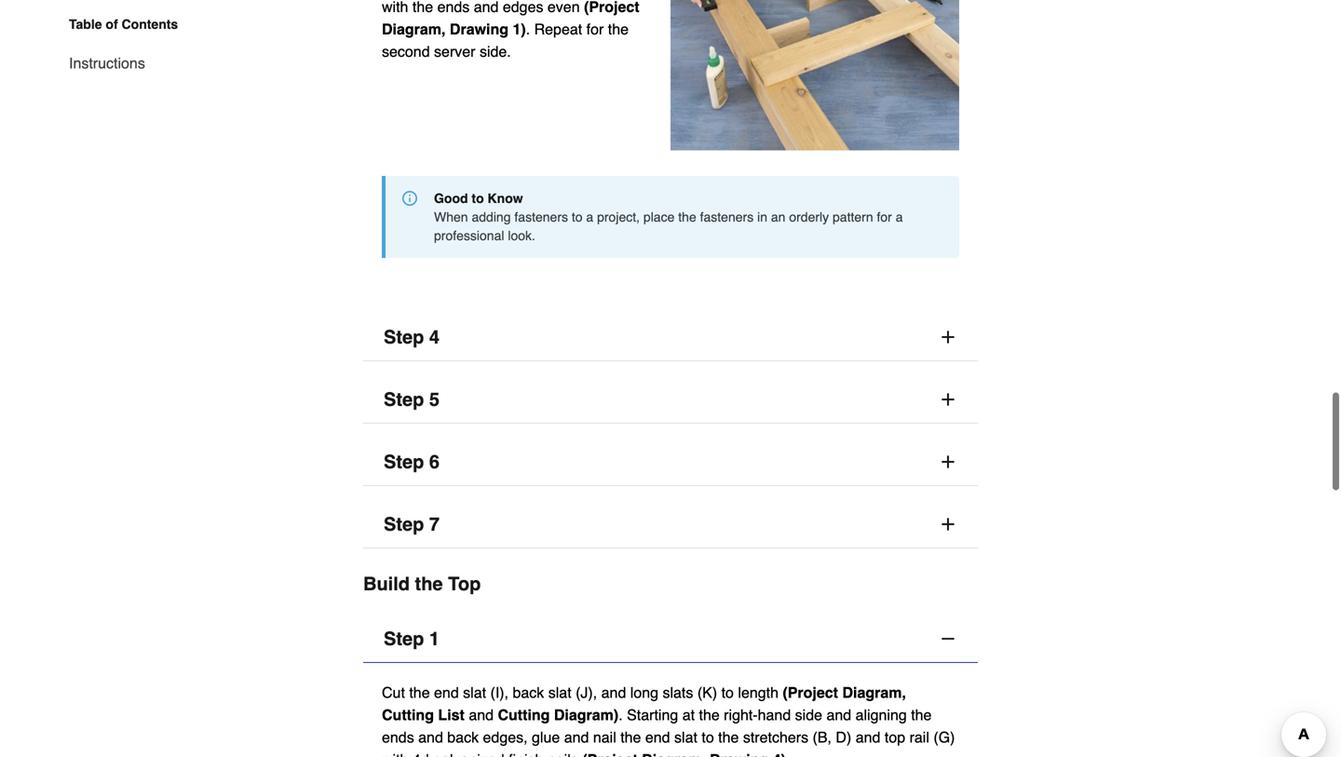 Task type: describe. For each thing, give the bounding box(es) containing it.
(b,
[[813, 729, 832, 746]]

second
[[382, 43, 430, 60]]

drawing
[[450, 20, 509, 38]]

step 1
[[384, 628, 440, 650]]

0 horizontal spatial slat
[[463, 684, 486, 702]]

orderly
[[789, 210, 829, 225]]

adding
[[472, 210, 511, 225]]

when
[[434, 210, 468, 225]]

table of contents element
[[54, 15, 178, 75]]

the up the rail
[[911, 707, 932, 724]]

4
[[429, 327, 440, 348]]

step 4
[[384, 327, 440, 348]]

minus image
[[939, 630, 958, 648]]

end inside . starting at the right-hand side and aligning the ends and back edges, glue and nail the end slat to the stretchers (b, d) and top rail (g) with 4d galvanized finish nails
[[645, 729, 670, 746]]

list
[[438, 707, 465, 724]]

table of contents
[[69, 17, 178, 32]]

to left the project,
[[572, 210, 583, 225]]

slat inside . starting at the right-hand side and aligning the ends and back edges, glue and nail the end slat to the stretchers (b, d) and top rail (g) with 4d galvanized finish nails
[[674, 729, 698, 746]]

(project for (project diagram, drawing 1)
[[584, 0, 640, 15]]

place
[[644, 210, 675, 225]]

and up nails
[[564, 729, 589, 746]]

of
[[106, 17, 118, 32]]

step 5 button
[[363, 376, 978, 424]]

(project diagram, cutting list
[[382, 684, 906, 724]]

(project for (project diagram, cutting list
[[783, 684, 838, 702]]

and up d)
[[827, 707, 852, 724]]

the inside good to know when adding fasteners to a project, place the fasteners in an orderly pattern for a professional look.
[[678, 210, 697, 225]]

cut
[[382, 684, 405, 702]]

step for step 4
[[384, 327, 424, 348]]

plus image for step 7
[[939, 515, 958, 534]]

finish
[[509, 751, 543, 757]]

a woman using a square, wood glue and a bostitch nailer to align and fasten stretchers to the legs. image
[[671, 0, 959, 150]]

diagram, for (project diagram, drawing 1)
[[382, 20, 446, 38]]

to up adding
[[472, 191, 484, 206]]

1
[[429, 628, 440, 650]]

nails
[[548, 751, 578, 757]]

know
[[488, 191, 523, 206]]

right-
[[724, 707, 758, 724]]

. for repeat
[[526, 20, 530, 38]]

an
[[771, 210, 786, 225]]

(g)
[[934, 729, 955, 746]]

the right cut
[[409, 684, 430, 702]]

2 a from the left
[[896, 210, 903, 225]]

rail
[[910, 729, 930, 746]]

slats
[[663, 684, 693, 702]]

long
[[630, 684, 659, 702]]

step 1 button
[[363, 616, 978, 663]]

table
[[69, 17, 102, 32]]

professional
[[434, 228, 504, 243]]

step 6 button
[[363, 439, 978, 486]]

project,
[[597, 210, 640, 225]]

4d
[[413, 751, 429, 757]]

. for starting
[[619, 707, 623, 724]]

2 fasteners from the left
[[700, 210, 754, 225]]

2 cutting from the left
[[498, 707, 550, 724]]

glue
[[532, 729, 560, 746]]

5
[[429, 389, 440, 410]]

for inside good to know when adding fasteners to a project, place the fasteners in an orderly pattern for a professional look.
[[877, 210, 892, 225]]

and cutting diagram)
[[469, 707, 619, 724]]

side
[[795, 707, 823, 724]]

info image
[[402, 191, 417, 206]]

with
[[382, 751, 408, 757]]

step 7 button
[[363, 501, 978, 549]]

to right (k)
[[722, 684, 734, 702]]

nail
[[593, 729, 616, 746]]

good to know when adding fasteners to a project, place the fasteners in an orderly pattern for a professional look.
[[434, 191, 903, 243]]

build
[[363, 573, 410, 595]]

. starting at the right-hand side and aligning the ends and back edges, glue and nail the end slat to the stretchers (b, d) and top rail (g) with 4d galvanized finish nails
[[382, 707, 955, 757]]



Task type: locate. For each thing, give the bounding box(es) containing it.
step for step 6
[[384, 451, 424, 473]]

0 horizontal spatial cutting
[[382, 707, 434, 724]]

top
[[885, 729, 906, 746]]

a
[[586, 210, 594, 225], [896, 210, 903, 225]]

2 plus image from the top
[[939, 515, 958, 534]]

a right pattern on the top right of page
[[896, 210, 903, 225]]

good
[[434, 191, 468, 206]]

for right pattern on the top right of page
[[877, 210, 892, 225]]

1 vertical spatial diagram,
[[842, 684, 906, 702]]

diagram, up second
[[382, 20, 446, 38]]

slat left (j),
[[548, 684, 572, 702]]

diagram, for (project diagram, cutting list
[[842, 684, 906, 702]]

to inside . starting at the right-hand side and aligning the ends and back edges, glue and nail the end slat to the stretchers (b, d) and top rail (g) with 4d galvanized finish nails
[[702, 729, 714, 746]]

1 horizontal spatial end
[[645, 729, 670, 746]]

fasteners
[[515, 210, 568, 225], [700, 210, 754, 225]]

back up galvanized
[[447, 729, 479, 746]]

to down (k)
[[702, 729, 714, 746]]

0 vertical spatial (project
[[584, 0, 640, 15]]

1 horizontal spatial fasteners
[[700, 210, 754, 225]]

. inside . repeat for the second server side.
[[526, 20, 530, 38]]

stretchers
[[743, 729, 809, 746]]

(j),
[[576, 684, 597, 702]]

step inside step 6 button
[[384, 451, 424, 473]]

step left 4
[[384, 327, 424, 348]]

0 horizontal spatial diagram,
[[382, 20, 446, 38]]

galvanized
[[433, 751, 505, 757]]

1 vertical spatial back
[[447, 729, 479, 746]]

0 vertical spatial end
[[434, 684, 459, 702]]

plus image inside step 4 button
[[939, 328, 958, 347]]

(project inside (project diagram, drawing 1)
[[584, 0, 640, 15]]

(i),
[[490, 684, 509, 702]]

0 horizontal spatial a
[[586, 210, 594, 225]]

2 horizontal spatial slat
[[674, 729, 698, 746]]

fasteners left in
[[700, 210, 754, 225]]

ends
[[382, 729, 414, 746]]

0 horizontal spatial .
[[526, 20, 530, 38]]

the down right-
[[718, 729, 739, 746]]

cut the end slat (i), back slat (j), and long slats (k) to length
[[382, 684, 783, 702]]

0 horizontal spatial end
[[434, 684, 459, 702]]

0 vertical spatial diagram,
[[382, 20, 446, 38]]

plus image inside step 6 button
[[939, 453, 958, 471]]

instructions
[[69, 54, 145, 72]]

and up 4d
[[418, 729, 443, 746]]

1 horizontal spatial cutting
[[498, 707, 550, 724]]

1 a from the left
[[586, 210, 594, 225]]

diagram, inside (project diagram, cutting list
[[842, 684, 906, 702]]

for
[[586, 20, 604, 38], [877, 210, 892, 225]]

1)
[[513, 20, 526, 38]]

1 horizontal spatial diagram,
[[842, 684, 906, 702]]

0 horizontal spatial fasteners
[[515, 210, 568, 225]]

0 vertical spatial plus image
[[939, 328, 958, 347]]

1 vertical spatial for
[[877, 210, 892, 225]]

1 cutting from the left
[[382, 707, 434, 724]]

and right d)
[[856, 729, 881, 746]]

length
[[738, 684, 779, 702]]

in
[[757, 210, 768, 225]]

cutting
[[382, 707, 434, 724], [498, 707, 550, 724]]

0 horizontal spatial (project
[[584, 0, 640, 15]]

2 plus image from the top
[[939, 453, 958, 471]]

. inside . starting at the right-hand side and aligning the ends and back edges, glue and nail the end slat to the stretchers (b, d) and top rail (g) with 4d galvanized finish nails
[[619, 707, 623, 724]]

the
[[608, 20, 629, 38], [678, 210, 697, 225], [415, 573, 443, 595], [409, 684, 430, 702], [699, 707, 720, 724], [911, 707, 932, 724], [621, 729, 641, 746], [718, 729, 739, 746]]

step left 1
[[384, 628, 424, 650]]

diagram, inside (project diagram, drawing 1)
[[382, 20, 446, 38]]

cutting up edges,
[[498, 707, 550, 724]]

step
[[384, 327, 424, 348], [384, 389, 424, 410], [384, 451, 424, 473], [384, 514, 424, 535], [384, 628, 424, 650]]

the right at
[[699, 707, 720, 724]]

slat down at
[[674, 729, 698, 746]]

step left 7
[[384, 514, 424, 535]]

and
[[601, 684, 626, 702], [469, 707, 494, 724], [827, 707, 852, 724], [418, 729, 443, 746], [564, 729, 589, 746], [856, 729, 881, 746]]

for right "repeat"
[[586, 20, 604, 38]]

back up and cutting diagram)
[[513, 684, 544, 702]]

0 vertical spatial for
[[586, 20, 604, 38]]

plus image for step 6
[[939, 453, 958, 471]]

1 horizontal spatial .
[[619, 707, 623, 724]]

starting
[[627, 707, 678, 724]]

6
[[429, 451, 440, 473]]

aligning
[[856, 707, 907, 724]]

pattern
[[833, 210, 873, 225]]

repeat
[[534, 20, 582, 38]]

1 plus image from the top
[[939, 328, 958, 347]]

1 step from the top
[[384, 327, 424, 348]]

(project
[[584, 0, 640, 15], [783, 684, 838, 702]]

the right place
[[678, 210, 697, 225]]

slat left (i),
[[463, 684, 486, 702]]

build the top
[[363, 573, 481, 595]]

step left the 5
[[384, 389, 424, 410]]

. left starting
[[619, 707, 623, 724]]

step 6
[[384, 451, 440, 473]]

step for step 5
[[384, 389, 424, 410]]

hand
[[758, 707, 791, 724]]

step inside step 7 button
[[384, 514, 424, 535]]

step inside step 5 button
[[384, 389, 424, 410]]

diagram, up "aligning"
[[842, 684, 906, 702]]

to
[[472, 191, 484, 206], [572, 210, 583, 225], [722, 684, 734, 702], [702, 729, 714, 746]]

plus image inside step 7 button
[[939, 515, 958, 534]]

0 horizontal spatial for
[[586, 20, 604, 38]]

look.
[[508, 228, 536, 243]]

. left "repeat"
[[526, 20, 530, 38]]

step left 6
[[384, 451, 424, 473]]

1 vertical spatial (project
[[783, 684, 838, 702]]

the right "repeat"
[[608, 20, 629, 38]]

step for step 7
[[384, 514, 424, 535]]

3 step from the top
[[384, 451, 424, 473]]

the right the 'nail'
[[621, 729, 641, 746]]

top
[[448, 573, 481, 595]]

0 vertical spatial back
[[513, 684, 544, 702]]

step for step 1
[[384, 628, 424, 650]]

back inside . starting at the right-hand side and aligning the ends and back edges, glue and nail the end slat to the stretchers (b, d) and top rail (g) with 4d galvanized finish nails
[[447, 729, 479, 746]]

5 step from the top
[[384, 628, 424, 650]]

at
[[683, 707, 695, 724]]

1 vertical spatial plus image
[[939, 515, 958, 534]]

2 step from the top
[[384, 389, 424, 410]]

slat
[[463, 684, 486, 702], [548, 684, 572, 702], [674, 729, 698, 746]]

1 fasteners from the left
[[515, 210, 568, 225]]

(project diagram, drawing 1)
[[382, 0, 640, 38]]

plus image for step 5
[[939, 390, 958, 409]]

d)
[[836, 729, 852, 746]]

step 7
[[384, 514, 440, 535]]

and down (i),
[[469, 707, 494, 724]]

cutting inside (project diagram, cutting list
[[382, 707, 434, 724]]

instructions link
[[69, 41, 145, 75]]

plus image inside step 5 button
[[939, 390, 958, 409]]

contents
[[122, 17, 178, 32]]

server
[[434, 43, 476, 60]]

plus image
[[939, 390, 958, 409], [939, 453, 958, 471]]

plus image for step 4
[[939, 328, 958, 347]]

cutting up the ends
[[382, 707, 434, 724]]

1 horizontal spatial a
[[896, 210, 903, 225]]

(k)
[[698, 684, 717, 702]]

end up list
[[434, 684, 459, 702]]

the left top
[[415, 573, 443, 595]]

back
[[513, 684, 544, 702], [447, 729, 479, 746]]

step 4 button
[[363, 314, 978, 362]]

1 horizontal spatial back
[[513, 684, 544, 702]]

1 horizontal spatial for
[[877, 210, 892, 225]]

a left the project,
[[586, 210, 594, 225]]

end down starting
[[645, 729, 670, 746]]

edges,
[[483, 729, 528, 746]]

1 vertical spatial plus image
[[939, 453, 958, 471]]

(project inside (project diagram, cutting list
[[783, 684, 838, 702]]

end
[[434, 684, 459, 702], [645, 729, 670, 746]]

0 vertical spatial .
[[526, 20, 530, 38]]

side.
[[480, 43, 511, 60]]

7
[[429, 514, 440, 535]]

1 vertical spatial end
[[645, 729, 670, 746]]

for inside . repeat for the second server side.
[[586, 20, 604, 38]]

0 vertical spatial plus image
[[939, 390, 958, 409]]

fasteners up look.
[[515, 210, 568, 225]]

1 vertical spatial .
[[619, 707, 623, 724]]

. repeat for the second server side.
[[382, 20, 629, 60]]

diagram)
[[554, 707, 619, 724]]

1 horizontal spatial (project
[[783, 684, 838, 702]]

the inside . repeat for the second server side.
[[608, 20, 629, 38]]

1 plus image from the top
[[939, 390, 958, 409]]

plus image
[[939, 328, 958, 347], [939, 515, 958, 534]]

.
[[526, 20, 530, 38], [619, 707, 623, 724]]

diagram,
[[382, 20, 446, 38], [842, 684, 906, 702]]

step 5
[[384, 389, 440, 410]]

4 step from the top
[[384, 514, 424, 535]]

step inside step 1 button
[[384, 628, 424, 650]]

1 horizontal spatial slat
[[548, 684, 572, 702]]

step inside step 4 button
[[384, 327, 424, 348]]

and right (j),
[[601, 684, 626, 702]]

0 horizontal spatial back
[[447, 729, 479, 746]]



Task type: vqa. For each thing, say whether or not it's contained in the screenshot.
the topmost plus icon
yes



